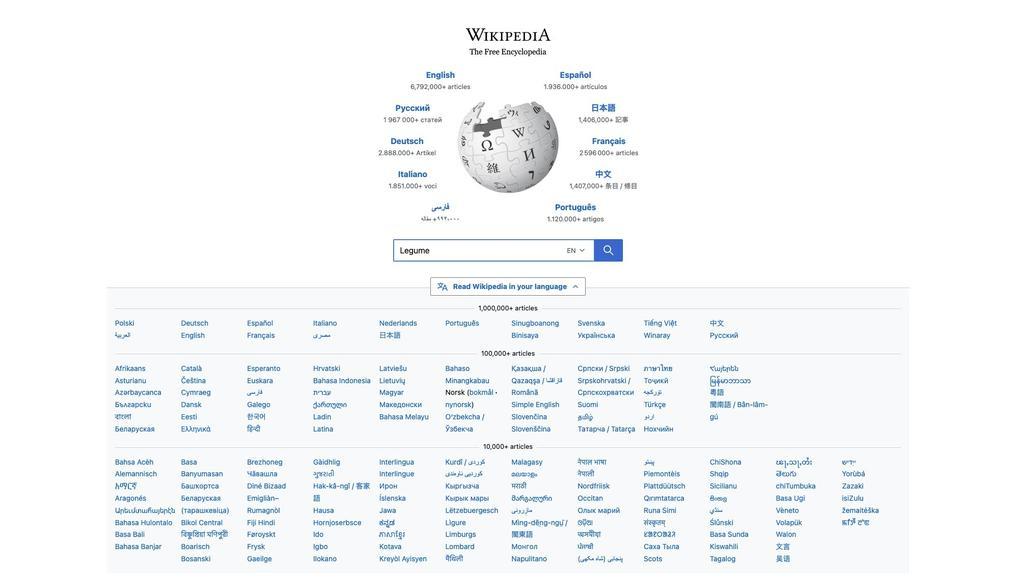 Task type: locate. For each thing, give the bounding box(es) containing it.
None search field
[[371, 237, 646, 268]]

None search field
[[394, 239, 595, 262]]

all languages element
[[7, 278, 1010, 574]]



Task type: vqa. For each thing, say whether or not it's contained in the screenshot.
Other projects Element
no



Task type: describe. For each thing, give the bounding box(es) containing it.
top languages element
[[368, 69, 649, 234]]



